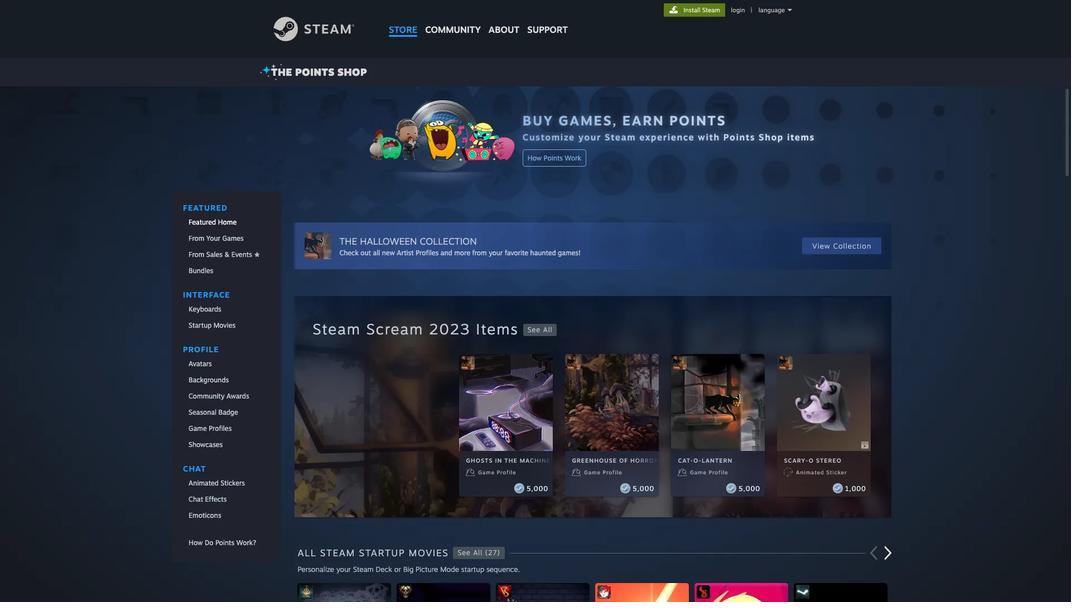 Task type: vqa. For each thing, say whether or not it's contained in the screenshot.
SUPPORT
yes



Task type: describe. For each thing, give the bounding box(es) containing it.
all steam startup movies
[[298, 548, 449, 559]]

points inside button
[[544, 154, 563, 162]]

points
[[670, 112, 727, 129]]

steam scream 2023 image for ghosts in the machine
[[462, 357, 475, 370]]

points inside buy games, earn points customize your steam experience with points shop items
[[724, 131, 756, 143]]

o-
[[694, 457, 702, 464]]

ghosts
[[466, 457, 493, 464]]

awards
[[226, 392, 249, 401]]

steam inside buy games, earn points customize your steam experience with points shop items
[[605, 131, 636, 143]]

game for greenhouse of horrors
[[585, 469, 601, 476]]

from your games
[[188, 234, 244, 243]]

all for steam scream 2023 items
[[543, 326, 553, 334]]

from for from your games
[[188, 234, 204, 243]]

game profiles
[[188, 425, 232, 433]]

emoticons link
[[172, 508, 281, 524]]

see all button
[[523, 324, 557, 336]]

badge
[[218, 409, 238, 417]]

o
[[809, 457, 814, 464]]

how for how do points work?
[[188, 539, 203, 548]]

keyboards link
[[172, 302, 281, 317]]

from sales & events
[[188, 251, 252, 259]]

personalize
[[298, 565, 334, 574]]

view collection link
[[803, 238, 882, 254]]

the for the halloween collection check out all new artist profiles and more from your favorite haunted games!
[[340, 235, 357, 247]]

install steam link
[[664, 3, 726, 17]]

effects
[[205, 496, 227, 504]]

sequence.
[[487, 565, 520, 574]]

work?
[[236, 539, 256, 548]]

games,
[[559, 112, 618, 129]]

game profile for of
[[585, 469, 623, 476]]

profile for of
[[603, 469, 623, 476]]

stickers
[[220, 479, 245, 488]]

horrors
[[631, 457, 663, 464]]

how points work link
[[523, 149, 586, 167]]

steam scream 2023 image for cat-o-lantern
[[674, 357, 687, 370]]

items
[[476, 320, 519, 338]]

with
[[698, 131, 720, 143]]

cat-
[[678, 457, 694, 464]]

game down the "seasonal" in the bottom left of the page
[[188, 425, 207, 433]]

from
[[472, 249, 487, 257]]

sales
[[206, 251, 222, 259]]

how for how points work
[[528, 154, 542, 162]]

scary-o stereo
[[784, 457, 842, 464]]

community
[[425, 24, 481, 35]]

sticker
[[827, 469, 848, 476]]

community awards
[[188, 392, 249, 401]]

login link
[[729, 6, 748, 14]]

featured home
[[188, 218, 236, 227]]

favorite
[[505, 249, 529, 257]]

steam scream 2023 image for greenhouse of horrors
[[568, 357, 581, 370]]

items
[[787, 131, 815, 143]]

elden ring image
[[300, 586, 313, 599]]

games!
[[558, 249, 581, 257]]

new
[[382, 249, 395, 257]]

seasonal
[[188, 409, 216, 417]]

game for cat-o-lantern
[[691, 469, 707, 476]]

showcases
[[188, 441, 223, 449]]

cat-o-lantern
[[678, 457, 733, 464]]

view
[[813, 242, 831, 251]]

games
[[222, 234, 244, 243]]

collection inside the halloween collection check out all new artist profiles and more from your favorite haunted games!
[[420, 235, 477, 247]]

how points work button
[[523, 149, 586, 167]]

support link
[[524, 0, 572, 38]]

seasonal badge
[[188, 409, 238, 417]]

1 vertical spatial profiles
[[209, 425, 232, 433]]

halloween
[[360, 235, 417, 247]]

game for ghosts in the machine
[[479, 469, 495, 476]]

or
[[394, 565, 401, 574]]

steam scream 2023 image
[[780, 357, 793, 370]]

all for all steam startup movies
[[473, 549, 483, 558]]

artist
[[397, 249, 414, 257]]

0 horizontal spatial all
[[298, 548, 317, 559]]

check
[[340, 249, 359, 257]]

startup
[[461, 565, 485, 574]]

community link
[[421, 0, 485, 40]]

in
[[495, 457, 503, 464]]

showcases link
[[172, 438, 281, 453]]

game profiles link
[[172, 421, 281, 436]]

5,000 for greenhouse of horrors
[[633, 485, 655, 493]]

your inside the halloween collection check out all new artist profiles and more from your favorite haunted games!
[[489, 249, 503, 257]]

deck
[[376, 565, 392, 574]]

emoticons
[[188, 512, 221, 520]]

more
[[454, 249, 470, 257]]

events
[[231, 251, 252, 259]]

1 vertical spatial movies
[[409, 548, 449, 559]]



Task type: locate. For each thing, give the bounding box(es) containing it.
2 horizontal spatial game profile
[[691, 469, 729, 476]]

2 game profile from the left
[[585, 469, 623, 476]]

0 horizontal spatial profile
[[497, 469, 517, 476]]

your inside buy games, earn points customize your steam experience with points shop items
[[579, 131, 602, 143]]

about
[[489, 24, 520, 35]]

0 vertical spatial your
[[579, 131, 602, 143]]

game down the ghosts
[[479, 469, 495, 476]]

chat effects
[[188, 496, 227, 504]]

startup
[[188, 321, 211, 330], [359, 548, 405, 559]]

vampire survivors image
[[499, 586, 512, 599]]

work
[[565, 154, 581, 162]]

community
[[188, 392, 224, 401]]

haunted
[[531, 249, 556, 257]]

0 vertical spatial movies
[[213, 321, 235, 330]]

how do points work?
[[188, 539, 256, 548]]

your down games,
[[579, 131, 602, 143]]

0 vertical spatial animated
[[797, 469, 825, 476]]

0 vertical spatial profiles
[[416, 249, 439, 257]]

keyboards
[[188, 305, 221, 314]]

game profile for in
[[479, 469, 517, 476]]

1 steam scream 2023 image from the left
[[462, 357, 475, 370]]

profiles
[[416, 249, 439, 257], [209, 425, 232, 433]]

5,000
[[527, 485, 549, 493], [633, 485, 655, 493], [739, 485, 761, 493]]

scream
[[367, 320, 424, 338]]

1 horizontal spatial profile
[[603, 469, 623, 476]]

0 horizontal spatial animated
[[188, 479, 218, 488]]

collection inside view collection link
[[834, 242, 872, 251]]

steam scream 2023 items
[[313, 320, 519, 338]]

1 from from the top
[[188, 234, 204, 243]]

1 vertical spatial startup
[[359, 548, 405, 559]]

0 horizontal spatial shop
[[338, 66, 367, 78]]

5,000 for cat-o-lantern
[[739, 485, 761, 493]]

all inside button
[[473, 549, 483, 558]]

0 horizontal spatial 5,000
[[527, 485, 549, 493]]

the for the points shop
[[271, 66, 293, 78]]

of
[[620, 457, 628, 464]]

from sales & events link
[[172, 247, 281, 262]]

2 horizontal spatial steam scream 2023 image
[[674, 357, 687, 370]]

0 vertical spatial from
[[188, 234, 204, 243]]

the
[[271, 66, 293, 78], [340, 235, 357, 247]]

0 horizontal spatial how
[[188, 539, 203, 548]]

buy games, earn points customize your steam experience with points shop items
[[523, 112, 815, 143]]

2 5,000 from the left
[[633, 485, 655, 493]]

collection right view
[[834, 242, 872, 251]]

animated stickers link
[[172, 476, 281, 491]]

game profile down greenhouse on the right of the page
[[585, 469, 623, 476]]

from left your
[[188, 234, 204, 243]]

greenhouse
[[572, 457, 617, 464]]

hades image
[[399, 586, 413, 599]]

0 vertical spatial how
[[528, 154, 542, 162]]

0 horizontal spatial see
[[458, 549, 471, 558]]

1 horizontal spatial shop
[[759, 131, 784, 143]]

steam
[[703, 6, 721, 14], [605, 131, 636, 143], [313, 320, 361, 338], [320, 548, 356, 559], [353, 565, 374, 574]]

1 horizontal spatial the
[[340, 235, 357, 247]]

1 horizontal spatial how
[[528, 154, 542, 162]]

login
[[731, 6, 745, 14]]

startup movies
[[188, 321, 235, 330]]

all left (27)
[[473, 549, 483, 558]]

buy
[[523, 112, 554, 129]]

1 profile from the left
[[497, 469, 517, 476]]

bundles
[[188, 267, 213, 275]]

1 horizontal spatial all
[[473, 549, 483, 558]]

0 horizontal spatial collection
[[420, 235, 477, 247]]

|
[[751, 6, 753, 14]]

backgrounds
[[188, 376, 229, 385]]

3 game profile from the left
[[691, 469, 729, 476]]

2 steam scream 2023 image from the left
[[568, 357, 581, 370]]

customize
[[523, 131, 575, 143]]

animated stickers
[[188, 479, 245, 488]]

2 horizontal spatial all
[[543, 326, 553, 334]]

1 vertical spatial from
[[188, 251, 204, 259]]

1 5,000 from the left
[[527, 485, 549, 493]]

0 vertical spatial see
[[528, 326, 541, 334]]

2 profile from the left
[[603, 469, 623, 476]]

see up startup
[[458, 549, 471, 558]]

all right items
[[543, 326, 553, 334]]

stereo
[[816, 457, 842, 464]]

1 vertical spatial see
[[458, 549, 471, 558]]

shop inside buy games, earn points customize your steam experience with points shop items
[[759, 131, 784, 143]]

do
[[204, 539, 213, 548]]

0 vertical spatial startup
[[188, 321, 211, 330]]

0 horizontal spatial game profile
[[479, 469, 517, 476]]

1 horizontal spatial see
[[528, 326, 541, 334]]

steam scream 2023 image
[[462, 357, 475, 370], [568, 357, 581, 370], [674, 357, 687, 370]]

3 5,000 from the left
[[739, 485, 761, 493]]

see all (27)
[[458, 549, 500, 558]]

animated for animated stickers
[[188, 479, 218, 488]]

your right from
[[489, 249, 503, 257]]

collection
[[420, 235, 477, 247], [834, 242, 872, 251]]

the inside the halloween collection check out all new artist profiles and more from your favorite haunted games!
[[340, 235, 357, 247]]

game profile down the in on the left bottom
[[479, 469, 517, 476]]

1 vertical spatial the
[[340, 235, 357, 247]]

profile down "lantern"
[[709, 469, 729, 476]]

how points work
[[528, 154, 581, 162]]

store link
[[385, 0, 421, 40]]

picture
[[416, 565, 438, 574]]

community awards link
[[172, 389, 281, 404]]

2 from from the top
[[188, 251, 204, 259]]

animated down o
[[797, 469, 825, 476]]

greenhouse of horrors
[[572, 457, 663, 464]]

1 vertical spatial how
[[188, 539, 203, 548]]

profiles left and
[[416, 249, 439, 257]]

1 horizontal spatial 5,000
[[633, 485, 655, 493]]

movies up picture
[[409, 548, 449, 559]]

out
[[361, 249, 371, 257]]

0 horizontal spatial the
[[271, 66, 293, 78]]

profile for o-
[[709, 469, 729, 476]]

your
[[206, 234, 220, 243]]

profile for in
[[497, 469, 517, 476]]

startup up deck
[[359, 548, 405, 559]]

profile down ghosts in the machine
[[497, 469, 517, 476]]

from for from sales & events
[[188, 251, 204, 259]]

machine
[[520, 457, 551, 464]]

install
[[684, 6, 701, 14]]

animated
[[797, 469, 825, 476], [188, 479, 218, 488]]

1 horizontal spatial profiles
[[416, 249, 439, 257]]

about link
[[485, 0, 524, 38]]

3 profile from the left
[[709, 469, 729, 476]]

your right personalize
[[336, 565, 351, 574]]

animated up chat effects
[[188, 479, 218, 488]]

1 horizontal spatial animated
[[797, 469, 825, 476]]

game
[[188, 425, 207, 433], [479, 469, 495, 476], [585, 469, 601, 476], [691, 469, 707, 476]]

from up the bundles in the left top of the page
[[188, 251, 204, 259]]

animated for animated sticker
[[797, 469, 825, 476]]

1,000
[[846, 485, 867, 493]]

how down "customize"
[[528, 154, 542, 162]]

how inside button
[[528, 154, 542, 162]]

scary-
[[784, 457, 809, 464]]

from
[[188, 234, 204, 243], [188, 251, 204, 259]]

how left do
[[188, 539, 203, 548]]

seasonal badge link
[[172, 405, 281, 420]]

chat effects link
[[172, 492, 281, 507]]

see all (27) link
[[449, 548, 505, 560]]

5,000 for ghosts in the machine
[[527, 485, 549, 493]]

avatars link
[[172, 357, 281, 372]]

2 vertical spatial your
[[336, 565, 351, 574]]

(27)
[[485, 549, 500, 558]]

dead cells image
[[697, 586, 711, 599]]

&
[[224, 251, 229, 259]]

see inside button
[[458, 549, 471, 558]]

1 vertical spatial animated
[[188, 479, 218, 488]]

profile down greenhouse of horrors
[[603, 469, 623, 476]]

see all (27) button
[[453, 548, 505, 560]]

1 horizontal spatial game profile
[[585, 469, 623, 476]]

1 horizontal spatial steam scream 2023 image
[[568, 357, 581, 370]]

game profile down cat-o-lantern
[[691, 469, 729, 476]]

avatars
[[188, 360, 212, 368]]

the points shop
[[271, 66, 367, 78]]

1 vertical spatial shop
[[759, 131, 784, 143]]

persona 5 royal image
[[598, 586, 611, 599]]

game profile for o-
[[691, 469, 729, 476]]

startup down keyboards on the left bottom of the page
[[188, 321, 211, 330]]

how do points work? link
[[172, 536, 281, 551]]

0 horizontal spatial startup
[[188, 321, 211, 330]]

1 horizontal spatial your
[[489, 249, 503, 257]]

support
[[528, 24, 568, 35]]

language
[[759, 6, 785, 14]]

see all link
[[519, 324, 557, 336]]

2 horizontal spatial your
[[579, 131, 602, 143]]

movies down keyboards link
[[213, 321, 235, 330]]

personalize your steam deck or big picture mode startup sequence.
[[298, 565, 520, 574]]

animated sticker
[[797, 469, 848, 476]]

1 vertical spatial your
[[489, 249, 503, 257]]

2 horizontal spatial 5,000
[[739, 485, 761, 493]]

profiles inside the halloween collection check out all new artist profiles and more from your favorite haunted games!
[[416, 249, 439, 257]]

login | language
[[731, 6, 785, 14]]

see for all steam startup movies
[[458, 549, 471, 558]]

and
[[441, 249, 452, 257]]

mode
[[440, 565, 459, 574]]

startup inside startup movies link
[[188, 321, 211, 330]]

chat
[[188, 496, 203, 504]]

2 horizontal spatial profile
[[709, 469, 729, 476]]

0 horizontal spatial steam scream 2023 image
[[462, 357, 475, 370]]

game down greenhouse on the right of the page
[[585, 469, 601, 476]]

profile
[[497, 469, 517, 476], [603, 469, 623, 476], [709, 469, 729, 476]]

see inside 'button'
[[528, 326, 541, 334]]

0 horizontal spatial profiles
[[209, 425, 232, 433]]

profiles down seasonal badge link
[[209, 425, 232, 433]]

featured
[[188, 218, 216, 227]]

home
[[218, 218, 236, 227]]

1 game profile from the left
[[479, 469, 517, 476]]

backgrounds link
[[172, 373, 281, 388]]

1 horizontal spatial movies
[[409, 548, 449, 559]]

see right items
[[528, 326, 541, 334]]

1 horizontal spatial startup
[[359, 548, 405, 559]]

movies
[[213, 321, 235, 330], [409, 548, 449, 559]]

points
[[295, 66, 335, 78], [724, 131, 756, 143], [544, 154, 563, 162], [215, 539, 234, 548]]

all inside 'button'
[[543, 326, 553, 334]]

the halloween collection check out all new artist profiles and more from your favorite haunted games!
[[340, 235, 581, 257]]

1 horizontal spatial collection
[[834, 242, 872, 251]]

store
[[389, 24, 418, 35]]

steam big picture image
[[797, 586, 810, 599]]

3 steam scream 2023 image from the left
[[674, 357, 687, 370]]

0 horizontal spatial movies
[[213, 321, 235, 330]]

lantern
[[702, 457, 733, 464]]

game down the o- on the right bottom
[[691, 469, 707, 476]]

0 horizontal spatial your
[[336, 565, 351, 574]]

collection up and
[[420, 235, 477, 247]]

all up personalize
[[298, 548, 317, 559]]

see for steam scream 2023 items
[[528, 326, 541, 334]]

0 vertical spatial shop
[[338, 66, 367, 78]]

0 vertical spatial the
[[271, 66, 293, 78]]



